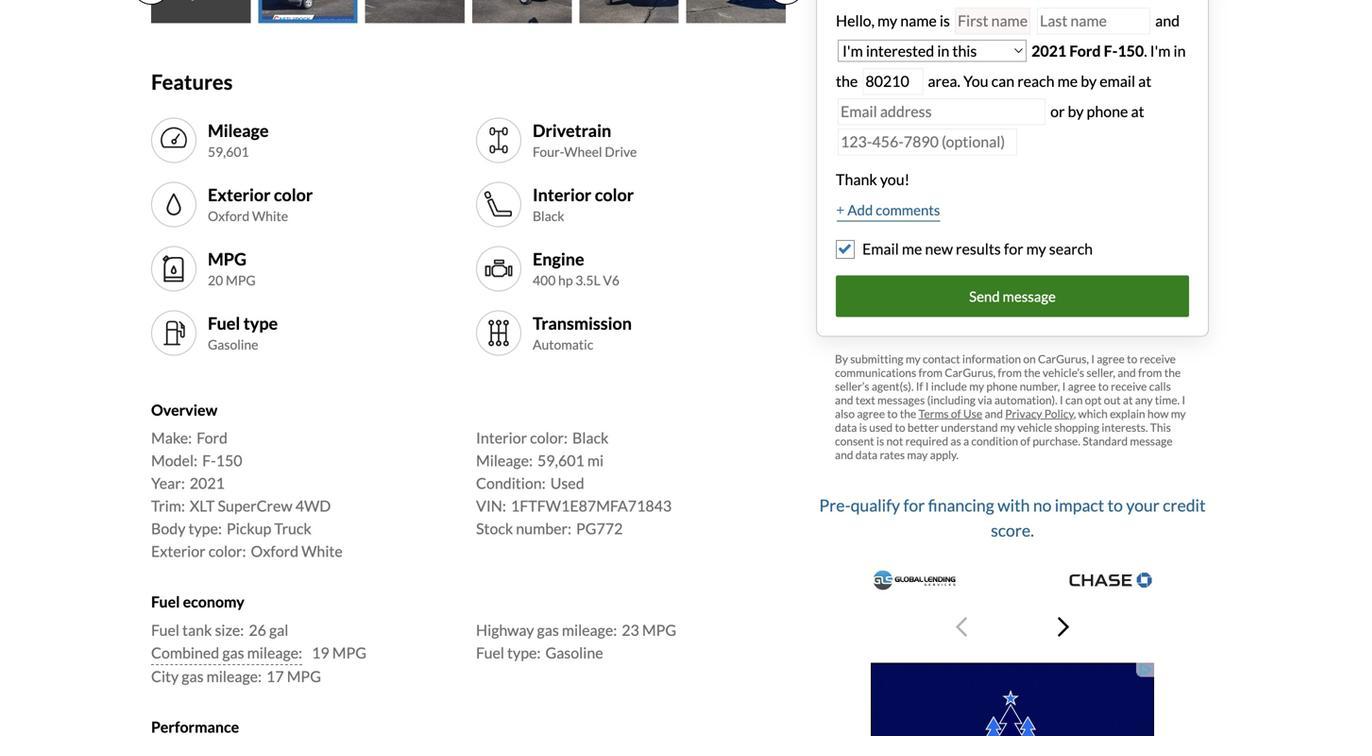 Task type: vqa. For each thing, say whether or not it's contained in the screenshot.
$74,499 '578-'
no



Task type: locate. For each thing, give the bounding box(es) containing it.
fuel left type
[[208, 313, 240, 333]]

if
[[916, 379, 924, 393]]

1ftfw1e87mfa71843
[[511, 497, 672, 515]]

0 horizontal spatial color:
[[209, 542, 246, 561]]

tank
[[182, 621, 212, 639]]

my
[[878, 11, 898, 30], [1027, 240, 1047, 258], [906, 352, 921, 366], [970, 379, 985, 393], [1171, 407, 1186, 421], [1001, 421, 1016, 434]]

0 vertical spatial exterior
[[208, 184, 271, 205]]

is left used
[[860, 421, 867, 434]]

me
[[1058, 72, 1078, 90], [902, 240, 923, 258]]

2 horizontal spatial from
[[1139, 366, 1163, 379]]

59,601 inside interior color: black mileage: 59,601 mi condition: used vin: 1ftfw1e87mfa71843 stock number: pg772
[[538, 451, 585, 470]]

1 color from the left
[[274, 184, 313, 205]]

1 horizontal spatial 150
[[1118, 42, 1144, 60]]

0 vertical spatial color:
[[530, 429, 568, 447]]

gas down the size:
[[222, 643, 244, 662]]

0 horizontal spatial 2021
[[190, 474, 225, 492]]

0 vertical spatial 59,601
[[208, 144, 249, 160]]

0 vertical spatial interior
[[533, 184, 592, 205]]

the inside . i'm in the
[[836, 72, 858, 90]]

data left rates
[[856, 448, 878, 462]]

1 vertical spatial color:
[[209, 542, 246, 561]]

tab list
[[151, 0, 786, 23]]

1 vertical spatial oxford
[[251, 542, 299, 561]]

receive up explain
[[1111, 379, 1148, 393]]

type: down highway
[[507, 643, 541, 662]]

phone
[[1087, 102, 1129, 121], [987, 379, 1018, 393]]

2 horizontal spatial agree
[[1097, 352, 1125, 366]]

0 vertical spatial phone
[[1087, 102, 1129, 121]]

transmission
[[533, 313, 632, 333]]

0 horizontal spatial interior
[[476, 429, 527, 447]]

0 horizontal spatial gasoline
[[208, 337, 258, 353]]

in
[[1174, 42, 1186, 60]]

and left text
[[835, 393, 854, 407]]

message down how
[[1130, 434, 1173, 448]]

1 horizontal spatial 59,601
[[538, 451, 585, 470]]

and down also
[[835, 448, 854, 462]]

1 horizontal spatial 2021
[[1032, 42, 1067, 60]]

150 up the supercrew
[[216, 451, 242, 470]]

view vehicle photo 5 image
[[580, 0, 679, 23]]

mpg right 23
[[642, 621, 677, 639]]

at right out
[[1123, 393, 1133, 407]]

my left search
[[1027, 240, 1047, 258]]

mi
[[588, 451, 604, 470]]

purchase.
[[1033, 434, 1081, 448]]

0 horizontal spatial f-
[[202, 451, 216, 470]]

gasoline inside the fuel type gasoline
[[208, 337, 258, 353]]

phone up terms of use and privacy policy
[[987, 379, 1018, 393]]

0 horizontal spatial 150
[[216, 451, 242, 470]]

black
[[533, 208, 565, 224], [573, 429, 609, 447]]

number,
[[1020, 379, 1061, 393]]

transmission image
[[484, 318, 514, 348]]

1 vertical spatial data
[[856, 448, 878, 462]]

0 horizontal spatial white
[[252, 208, 288, 224]]

1 horizontal spatial color
[[595, 184, 634, 205]]

0 vertical spatial 150
[[1118, 42, 1144, 60]]

1 horizontal spatial ford
[[1070, 42, 1101, 60]]

0 vertical spatial mileage:
[[562, 621, 617, 639]]

supercrew
[[218, 497, 293, 515]]

mileage: left 17 at the left bottom
[[207, 667, 262, 685]]

19
[[312, 643, 329, 662]]

1 vertical spatial me
[[902, 240, 923, 258]]

is right name
[[940, 11, 950, 30]]

1 horizontal spatial gas
[[222, 643, 244, 662]]

2 horizontal spatial gas
[[537, 621, 559, 639]]

0 vertical spatial f-
[[1104, 42, 1118, 60]]

1 vertical spatial white
[[302, 542, 343, 561]]

mpg inside highway gas mileage: 23 mpg fuel type: gasoline
[[642, 621, 677, 639]]

view vehicle photo 1 image
[[151, 0, 251, 23]]

agree up out
[[1097, 352, 1125, 366]]

interior inside interior color: black mileage: 59,601 mi condition: used vin: 1ftfw1e87mfa71843 stock number: pg772
[[476, 429, 527, 447]]

for right the qualify
[[904, 495, 925, 515]]

1 horizontal spatial oxford
[[251, 542, 299, 561]]

by right the or
[[1068, 102, 1084, 121]]

fuel for tank
[[151, 621, 179, 639]]

0 horizontal spatial for
[[904, 495, 925, 515]]

1 horizontal spatial message
[[1130, 434, 1173, 448]]

send
[[970, 288, 1000, 305]]

1 horizontal spatial of
[[1021, 434, 1031, 448]]

3.5l
[[576, 272, 601, 288]]

agree right also
[[857, 407, 885, 421]]

1 horizontal spatial exterior
[[208, 184, 271, 205]]

1 horizontal spatial from
[[998, 366, 1022, 379]]

your
[[1127, 495, 1160, 515]]

interior up "mileage:"
[[476, 429, 527, 447]]

0 horizontal spatial exterior
[[151, 542, 206, 561]]

data down text
[[835, 421, 857, 434]]

Email address email field
[[838, 98, 1046, 125]]

(including
[[928, 393, 976, 407]]

any
[[1136, 393, 1153, 407]]

combined
[[151, 643, 219, 662]]

type
[[244, 313, 278, 333]]

color: up 'used'
[[530, 429, 568, 447]]

to right used
[[895, 421, 906, 434]]

black for color
[[533, 208, 565, 224]]

interior
[[533, 184, 592, 205], [476, 429, 527, 447]]

vehicle's
[[1043, 366, 1085, 379]]

mileage 59,601
[[208, 120, 269, 160]]

color: inside interior color: black mileage: 59,601 mi condition: used vin: 1ftfw1e87mfa71843 stock number: pg772
[[530, 429, 568, 447]]

1 vertical spatial f-
[[202, 451, 216, 470]]

type: down the xlt
[[188, 519, 222, 538]]

0 horizontal spatial black
[[533, 208, 565, 224]]

1 vertical spatial of
[[1021, 434, 1031, 448]]

no
[[1034, 495, 1052, 515]]

black up engine
[[533, 208, 565, 224]]

0 horizontal spatial message
[[1003, 288, 1056, 305]]

1 horizontal spatial agree
[[1068, 379, 1096, 393]]

mileage: left 23
[[562, 621, 617, 639]]

exterior down body
[[151, 542, 206, 561]]

type:
[[188, 519, 222, 538], [507, 643, 541, 662]]

2 horizontal spatial is
[[940, 11, 950, 30]]

can left opt
[[1066, 393, 1083, 407]]

0 horizontal spatial type:
[[188, 519, 222, 538]]

f- right model:
[[202, 451, 216, 470]]

1 vertical spatial agree
[[1068, 379, 1096, 393]]

my right "include"
[[970, 379, 985, 393]]

from left on
[[998, 366, 1022, 379]]

0 horizontal spatial from
[[919, 366, 943, 379]]

2021 up area. you can reach me by email at
[[1032, 42, 1067, 60]]

is left not
[[877, 434, 885, 448]]

exterior
[[208, 184, 271, 205], [151, 542, 206, 561]]

0 horizontal spatial cargurus,
[[945, 366, 996, 379]]

black up mi at the left
[[573, 429, 609, 447]]

1 horizontal spatial gasoline
[[546, 643, 603, 662]]

2 vertical spatial at
[[1123, 393, 1133, 407]]

you
[[964, 72, 989, 90]]

1 horizontal spatial me
[[1058, 72, 1078, 90]]

mileage: down gal on the left bottom of page
[[247, 643, 302, 662]]

white down the "truck"
[[302, 542, 343, 561]]

f-
[[1104, 42, 1118, 60], [202, 451, 216, 470]]

exterior down mileage 59,601
[[208, 184, 271, 205]]

i right if
[[926, 379, 929, 393]]

from up "any"
[[1139, 366, 1163, 379]]

gas inside highway gas mileage: 23 mpg fuel type: gasoline
[[537, 621, 559, 639]]

0 vertical spatial by
[[1081, 72, 1097, 90]]

can
[[992, 72, 1015, 90], [1066, 393, 1083, 407]]

of down privacy
[[1021, 434, 1031, 448]]

add comments
[[848, 201, 941, 218]]

at right "email"
[[1139, 72, 1152, 90]]

white
[[252, 208, 288, 224], [302, 542, 343, 561]]

0 horizontal spatial agree
[[857, 407, 885, 421]]

color: down pickup
[[209, 542, 246, 561]]

phone down "email"
[[1087, 102, 1129, 121]]

mileage:
[[562, 621, 617, 639], [247, 643, 302, 662], [207, 667, 262, 685]]

to left "your"
[[1108, 495, 1123, 515]]

me right reach
[[1058, 72, 1078, 90]]

0 vertical spatial for
[[1004, 240, 1024, 258]]

0 horizontal spatial color
[[274, 184, 313, 205]]

interior inside interior color black
[[533, 184, 592, 205]]

consent
[[835, 434, 875, 448]]

1 horizontal spatial can
[[1066, 393, 1083, 407]]

of left use
[[951, 407, 961, 421]]

0 vertical spatial message
[[1003, 288, 1056, 305]]

fuel inside fuel tank size: 26 gal combined gas mileage: 19 mpg city gas mileage: 17 mpg
[[151, 621, 179, 639]]

cargurus, right on
[[1038, 352, 1089, 366]]

gasoline
[[208, 337, 258, 353], [546, 643, 603, 662]]

1 horizontal spatial phone
[[1087, 102, 1129, 121]]

oxford down the "truck"
[[251, 542, 299, 561]]

1 vertical spatial black
[[573, 429, 609, 447]]

send message
[[970, 288, 1056, 305]]

gas down combined
[[182, 667, 204, 685]]

seller's
[[835, 379, 870, 393]]

to down agent(s).
[[888, 407, 898, 421]]

2021 up the xlt
[[190, 474, 225, 492]]

cargurus, up via
[[945, 366, 996, 379]]

oxford up the mpg 20 mpg on the top left of the page
[[208, 208, 250, 224]]

1 vertical spatial at
[[1132, 102, 1145, 121]]

2021
[[1032, 42, 1067, 60], [190, 474, 225, 492]]

area. you can reach me by email at
[[925, 72, 1152, 90]]

and right use
[[985, 407, 1003, 421]]

2 vertical spatial agree
[[857, 407, 885, 421]]

vehicle
[[1018, 421, 1053, 434]]

data
[[835, 421, 857, 434], [856, 448, 878, 462]]

can right you
[[992, 72, 1015, 90]]

i right "number," on the right bottom
[[1063, 379, 1066, 393]]

view vehicle photo 6 image
[[687, 0, 786, 23]]

mpg
[[208, 248, 247, 269], [226, 272, 256, 288], [642, 621, 677, 639], [332, 643, 367, 662], [287, 667, 321, 685]]

fuel up combined
[[151, 621, 179, 639]]

0 horizontal spatial phone
[[987, 379, 1018, 393]]

color: inside make: ford model: f-150 year: 2021 trim: xlt supercrew 4wd body type: pickup truck exterior color: oxford white
[[209, 542, 246, 561]]

message inside , which explain how my data is used to better understand my vehicle shopping interests. this consent is not required as a condition of purchase. standard message and data rates may apply.
[[1130, 434, 1173, 448]]

from up the (including
[[919, 366, 943, 379]]

mpg image
[[159, 254, 189, 284]]

1 horizontal spatial for
[[1004, 240, 1024, 258]]

59,601
[[208, 144, 249, 160], [538, 451, 585, 470]]

white up the mpg 20 mpg on the top left of the page
[[252, 208, 288, 224]]

for right results
[[1004, 240, 1024, 258]]

1 vertical spatial 2021
[[190, 474, 225, 492]]

city
[[151, 667, 179, 685]]

ford for f-
[[1070, 42, 1101, 60]]

0 horizontal spatial ford
[[197, 429, 228, 447]]

150
[[1118, 42, 1144, 60], [216, 451, 242, 470]]

0 vertical spatial type:
[[188, 519, 222, 538]]

1 vertical spatial interior
[[476, 429, 527, 447]]

1 horizontal spatial interior
[[533, 184, 592, 205]]

1 horizontal spatial f-
[[1104, 42, 1118, 60]]

ford down overview
[[197, 429, 228, 447]]

0 vertical spatial black
[[533, 208, 565, 224]]

name
[[901, 11, 937, 30]]

by
[[1081, 72, 1097, 90], [1068, 102, 1084, 121]]

agree up ,
[[1068, 379, 1096, 393]]

2 color from the left
[[595, 184, 634, 205]]

1 vertical spatial gasoline
[[546, 643, 603, 662]]

at
[[1139, 72, 1152, 90], [1132, 102, 1145, 121], [1123, 393, 1133, 407]]

0 horizontal spatial oxford
[[208, 208, 250, 224]]

1 vertical spatial exterior
[[151, 542, 206, 561]]

ford inside make: ford model: f-150 year: 2021 trim: xlt supercrew 4wd body type: pickup truck exterior color: oxford white
[[197, 429, 228, 447]]

also
[[835, 407, 855, 421]]

0 vertical spatial data
[[835, 421, 857, 434]]

truck
[[274, 519, 312, 538]]

black inside interior color black
[[533, 208, 565, 224]]

f- up "email"
[[1104, 42, 1118, 60]]

out
[[1104, 393, 1121, 407]]

59,601 down "mileage"
[[208, 144, 249, 160]]

0 vertical spatial white
[[252, 208, 288, 224]]

0 horizontal spatial gas
[[182, 667, 204, 685]]

chevron left image
[[956, 616, 968, 638]]

0 vertical spatial ford
[[1070, 42, 1101, 60]]

color inside exterior color oxford white
[[274, 184, 313, 205]]

at down "email"
[[1132, 102, 1145, 121]]

59,601 up 'used'
[[538, 451, 585, 470]]

email
[[1100, 72, 1136, 90]]

black inside interior color: black mileage: 59,601 mi condition: used vin: 1ftfw1e87mfa71843 stock number: pg772
[[573, 429, 609, 447]]

interior color image
[[484, 189, 514, 220]]

year:
[[151, 474, 185, 492]]

color
[[274, 184, 313, 205], [595, 184, 634, 205]]

fuel down highway
[[476, 643, 505, 662]]

1 vertical spatial 150
[[216, 451, 242, 470]]

the up automation).
[[1024, 366, 1041, 379]]

1 vertical spatial 59,601
[[538, 451, 585, 470]]

ford down last name field
[[1070, 42, 1101, 60]]

gas right highway
[[537, 621, 559, 639]]

0 horizontal spatial can
[[992, 72, 1015, 90]]

drivetrain image
[[484, 125, 514, 155]]

150 inside make: ford model: f-150 year: 2021 trim: xlt supercrew 4wd body type: pickup truck exterior color: oxford white
[[216, 451, 242, 470]]

gas
[[537, 621, 559, 639], [222, 643, 244, 662], [182, 667, 204, 685]]

and inside , which explain how my data is used to better understand my vehicle shopping interests. this consent is not required as a condition of purchase. standard message and data rates may apply.
[[835, 448, 854, 462]]

the left zip code field on the top of the page
[[836, 72, 858, 90]]

me left new
[[902, 240, 923, 258]]

0 horizontal spatial of
[[951, 407, 961, 421]]

150 left the i'm
[[1118, 42, 1144, 60]]

1 horizontal spatial color:
[[530, 429, 568, 447]]

economy
[[183, 593, 245, 611]]

contact
[[923, 352, 961, 366]]

may
[[907, 448, 928, 462]]

chevron right image
[[1058, 616, 1070, 638]]

receive up calls
[[1140, 352, 1176, 366]]

1 vertical spatial for
[[904, 495, 925, 515]]

black for color:
[[573, 429, 609, 447]]

apply.
[[930, 448, 959, 462]]

1 vertical spatial ford
[[197, 429, 228, 447]]

used
[[870, 421, 893, 434]]

1 vertical spatial phone
[[987, 379, 1018, 393]]

1 horizontal spatial type:
[[507, 643, 541, 662]]

model:
[[151, 451, 198, 470]]

fuel left economy
[[151, 593, 180, 611]]

by left "email"
[[1081, 72, 1097, 90]]

calls
[[1150, 379, 1171, 393]]

color inside interior color black
[[595, 184, 634, 205]]

2 vertical spatial gas
[[182, 667, 204, 685]]

pg772
[[576, 519, 623, 538]]

1 from from the left
[[919, 366, 943, 379]]

as
[[951, 434, 962, 448]]

1 vertical spatial type:
[[507, 643, 541, 662]]

4wd
[[295, 497, 331, 515]]

terms of use and privacy policy
[[919, 407, 1074, 421]]

by
[[835, 352, 848, 366]]

0 vertical spatial me
[[1058, 72, 1078, 90]]

search
[[1050, 240, 1093, 258]]

or
[[1051, 102, 1065, 121]]

drivetrain
[[533, 120, 612, 141]]

message right send
[[1003, 288, 1056, 305]]

comments
[[876, 201, 941, 218]]

oxford inside make: ford model: f-150 year: 2021 trim: xlt supercrew 4wd body type: pickup truck exterior color: oxford white
[[251, 542, 299, 561]]

time.
[[1155, 393, 1180, 407]]

0 vertical spatial oxford
[[208, 208, 250, 224]]

.
[[1144, 42, 1148, 60]]

400
[[533, 272, 556, 288]]

plus image
[[837, 205, 844, 215]]

mpg up 20
[[208, 248, 247, 269]]

mileage: inside highway gas mileage: 23 mpg fuel type: gasoline
[[562, 621, 617, 639]]

to inside pre-qualify for financing with no impact to your credit score.
[[1108, 495, 1123, 515]]

1 vertical spatial can
[[1066, 393, 1083, 407]]

0 vertical spatial gas
[[537, 621, 559, 639]]

interior down four-
[[533, 184, 592, 205]]

drive
[[605, 144, 637, 160]]

fuel inside the fuel type gasoline
[[208, 313, 240, 333]]



Task type: describe. For each thing, give the bounding box(es) containing it.
fuel type image
[[159, 318, 189, 348]]

message inside send message button
[[1003, 288, 1056, 305]]

view vehicle photo 4 image
[[472, 0, 572, 23]]

Last name field
[[1038, 8, 1151, 34]]

information
[[963, 352, 1021, 366]]

on
[[1024, 352, 1036, 366]]

privacy policy link
[[1006, 407, 1074, 421]]

my up if
[[906, 352, 921, 366]]

pre-qualify for financing with no impact to your credit score. button
[[816, 484, 1209, 655]]

0 vertical spatial agree
[[1097, 352, 1125, 366]]

mpg right the '19'
[[332, 643, 367, 662]]

oxford inside exterior color oxford white
[[208, 208, 250, 224]]

opt
[[1085, 393, 1102, 407]]

interior for color:
[[476, 429, 527, 447]]

required
[[906, 434, 949, 448]]

this
[[1151, 421, 1171, 434]]

0 vertical spatial can
[[992, 72, 1015, 90]]

to right seller,
[[1127, 352, 1138, 366]]

performance
[[151, 718, 239, 736]]

interior for color
[[533, 184, 592, 205]]

ford for model:
[[197, 429, 228, 447]]

size:
[[215, 621, 244, 639]]

number:
[[516, 519, 572, 538]]

and right seller,
[[1118, 366, 1136, 379]]

0 vertical spatial at
[[1139, 72, 1152, 90]]

type: inside make: ford model: f-150 year: 2021 trim: xlt supercrew 4wd body type: pickup truck exterior color: oxford white
[[188, 519, 222, 538]]

the left the terms
[[900, 407, 917, 421]]

my left name
[[878, 11, 898, 30]]

i right vehicle's
[[1092, 352, 1095, 366]]

17
[[267, 667, 284, 685]]

text
[[856, 393, 876, 407]]

thank you!
[[836, 170, 910, 189]]

i left ,
[[1060, 393, 1064, 407]]

0 vertical spatial 2021
[[1032, 42, 1067, 60]]

mpg right 20
[[226, 272, 256, 288]]

messages
[[878, 393, 925, 407]]

automation).
[[995, 393, 1058, 407]]

terms
[[919, 407, 949, 421]]

0 vertical spatial receive
[[1140, 352, 1176, 366]]

fuel type gasoline
[[208, 313, 278, 353]]

0 vertical spatial of
[[951, 407, 961, 421]]

engine
[[533, 248, 584, 269]]

2021 ford f-150
[[1032, 42, 1144, 60]]

which
[[1079, 407, 1108, 421]]

with
[[998, 495, 1030, 515]]

i'm
[[1151, 42, 1171, 60]]

policy
[[1045, 407, 1074, 421]]

understand
[[941, 421, 998, 434]]

2021 inside make: ford model: f-150 year: 2021 trim: xlt supercrew 4wd body type: pickup truck exterior color: oxford white
[[190, 474, 225, 492]]

engine image
[[484, 254, 514, 284]]

communications
[[835, 366, 917, 379]]

to inside , which explain how my data is used to better understand my vehicle shopping interests. this consent is not required as a condition of purchase. standard message and data rates may apply.
[[895, 421, 906, 434]]

1 vertical spatial receive
[[1111, 379, 1148, 393]]

fuel economy
[[151, 593, 245, 611]]

f- inside make: ford model: f-150 year: 2021 trim: xlt supercrew 4wd body type: pickup truck exterior color: oxford white
[[202, 451, 216, 470]]

of inside , which explain how my data is used to better understand my vehicle shopping interests. this consent is not required as a condition of purchase. standard message and data rates may apply.
[[1021, 434, 1031, 448]]

a
[[964, 434, 970, 448]]

advertisement region
[[871, 663, 1155, 736]]

highway
[[476, 621, 534, 639]]

and up the i'm
[[1153, 11, 1180, 30]]

wheel
[[564, 144, 602, 160]]

transmission automatic
[[533, 313, 632, 353]]

2 from from the left
[[998, 366, 1022, 379]]

add comments button
[[836, 199, 941, 223]]

results
[[956, 240, 1001, 258]]

impact
[[1055, 495, 1105, 515]]

include
[[931, 379, 967, 393]]

for inside pre-qualify for financing with no impact to your credit score.
[[904, 495, 925, 515]]

mpg 20 mpg
[[208, 248, 256, 288]]

pre-
[[820, 495, 851, 515]]

to up which
[[1099, 379, 1109, 393]]

view vehicle photo 3 image
[[365, 0, 465, 23]]

trim:
[[151, 497, 185, 515]]

my right how
[[1171, 407, 1186, 421]]

used
[[551, 474, 585, 492]]

Zip code field
[[863, 68, 923, 95]]

score.
[[991, 520, 1035, 540]]

not
[[887, 434, 904, 448]]

make: ford model: f-150 year: 2021 trim: xlt supercrew 4wd body type: pickup truck exterior color: oxford white
[[151, 429, 343, 561]]

pre-qualify for financing with no impact to your credit score.
[[820, 495, 1206, 540]]

1 vertical spatial by
[[1068, 102, 1084, 121]]

fuel inside highway gas mileage: 23 mpg fuel type: gasoline
[[476, 643, 505, 662]]

exterior inside exterior color oxford white
[[208, 184, 271, 205]]

engine 400 hp 3.5l v6
[[533, 248, 620, 288]]

0 horizontal spatial me
[[902, 240, 923, 258]]

mpg right 17 at the left bottom
[[287, 667, 321, 685]]

my left vehicle
[[1001, 421, 1016, 434]]

hp
[[558, 272, 573, 288]]

phone inside the by submitting my contact information on cargurus, i agree to receive communications from cargurus, from the vehicle's seller, and from the seller's agent(s). if i include my phone number, i agree to receive calls and text messages (including via automation). i can opt out at any time. i also agree to the
[[987, 379, 1018, 393]]

privacy
[[1006, 407, 1043, 421]]

the up time.
[[1165, 366, 1181, 379]]

1 horizontal spatial is
[[877, 434, 885, 448]]

explain
[[1110, 407, 1146, 421]]

. i'm in the
[[836, 42, 1186, 90]]

financing
[[929, 495, 995, 515]]

0 horizontal spatial is
[[860, 421, 867, 434]]

email me new results for my search
[[863, 240, 1093, 258]]

overview
[[151, 401, 218, 419]]

interior color black
[[533, 184, 634, 224]]

qualify
[[851, 495, 901, 515]]

white inside exterior color oxford white
[[252, 208, 288, 224]]

at inside the by submitting my contact information on cargurus, i agree to receive communications from cargurus, from the vehicle's seller, and from the seller's agent(s). if i include my phone number, i agree to receive calls and text messages (including via automation). i can opt out at any time. i also agree to the
[[1123, 393, 1133, 407]]

body
[[151, 519, 186, 538]]

how
[[1148, 407, 1169, 421]]

3 from from the left
[[1139, 366, 1163, 379]]

use
[[964, 407, 983, 421]]

features
[[151, 69, 233, 94]]

gasoline inside highway gas mileage: 23 mpg fuel type: gasoline
[[546, 643, 603, 662]]

exterior inside make: ford model: f-150 year: 2021 trim: xlt supercrew 4wd body type: pickup truck exterior color: oxford white
[[151, 542, 206, 561]]

view vehicle photo 2 image
[[258, 0, 358, 23]]

you!
[[880, 170, 910, 189]]

2 vertical spatial mileage:
[[207, 667, 262, 685]]

First name field
[[955, 8, 1031, 34]]

fuel for economy
[[151, 593, 180, 611]]

,
[[1074, 407, 1076, 421]]

can inside the by submitting my contact information on cargurus, i agree to receive communications from cargurus, from the vehicle's seller, and from the seller's agent(s). if i include my phone number, i agree to receive calls and text messages (including via automation). i can opt out at any time. i also agree to the
[[1066, 393, 1083, 407]]

four-
[[533, 144, 564, 160]]

via
[[978, 393, 993, 407]]

Phone (optional) telephone field
[[838, 129, 1018, 155]]

fuel tank size: 26 gal combined gas mileage: 19 mpg city gas mileage: 17 mpg
[[151, 621, 367, 685]]

thank
[[836, 170, 878, 189]]

1 vertical spatial gas
[[222, 643, 244, 662]]

1 vertical spatial mileage:
[[247, 643, 302, 662]]

type: inside highway gas mileage: 23 mpg fuel type: gasoline
[[507, 643, 541, 662]]

mileage:
[[476, 451, 533, 470]]

drivetrain four-wheel drive
[[533, 120, 637, 160]]

exterior color image
[[159, 189, 189, 220]]

interests.
[[1102, 421, 1148, 434]]

fuel for type
[[208, 313, 240, 333]]

color for interior color
[[595, 184, 634, 205]]

agent(s).
[[872, 379, 914, 393]]

exterior color oxford white
[[208, 184, 313, 224]]

1 horizontal spatial cargurus,
[[1038, 352, 1089, 366]]

white inside make: ford model: f-150 year: 2021 trim: xlt supercrew 4wd body type: pickup truck exterior color: oxford white
[[302, 542, 343, 561]]

i right time.
[[1182, 393, 1186, 407]]

mileage image
[[159, 125, 189, 155]]

59,601 inside mileage 59,601
[[208, 144, 249, 160]]

, which explain how my data is used to better understand my vehicle shopping interests. this consent is not required as a condition of purchase. standard message and data rates may apply.
[[835, 407, 1186, 462]]

color for exterior color
[[274, 184, 313, 205]]

20
[[208, 272, 223, 288]]

email
[[863, 240, 899, 258]]



